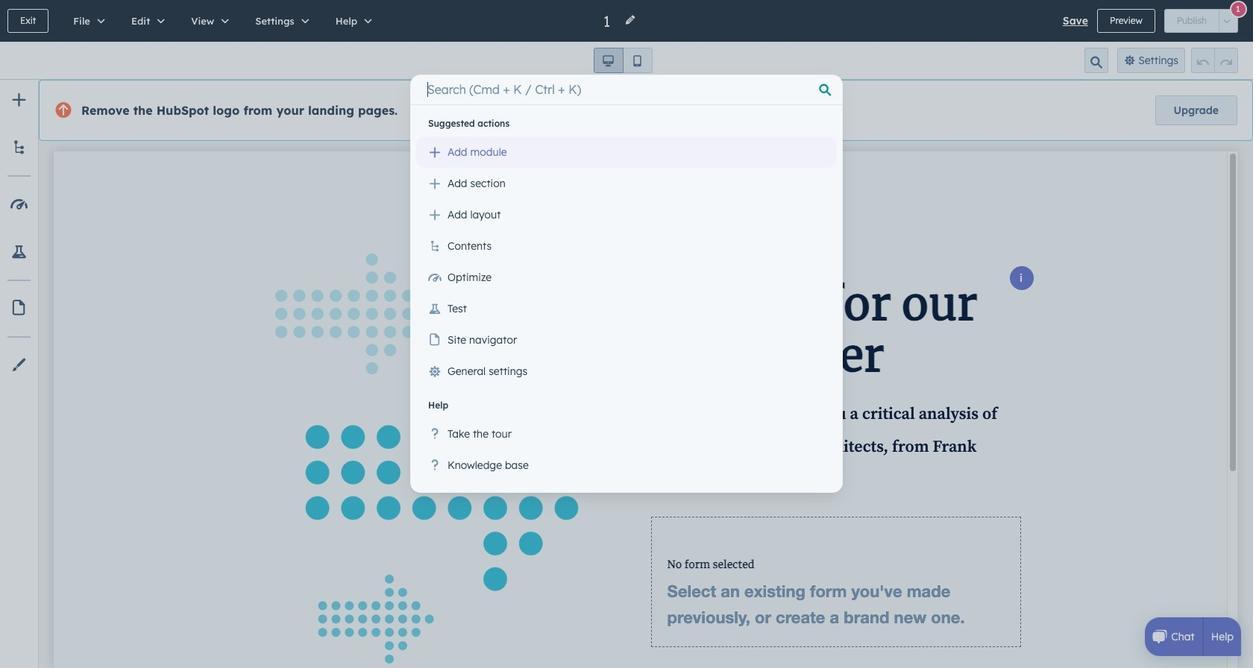 Task type: locate. For each thing, give the bounding box(es) containing it.
group
[[1164, 9, 1239, 33], [594, 48, 652, 73], [1192, 48, 1239, 73]]

None field
[[602, 11, 616, 31]]



Task type: describe. For each thing, give the bounding box(es) containing it.
Search search field
[[419, 75, 834, 104]]



Task type: vqa. For each thing, say whether or not it's contained in the screenshot.
Facebook,
no



